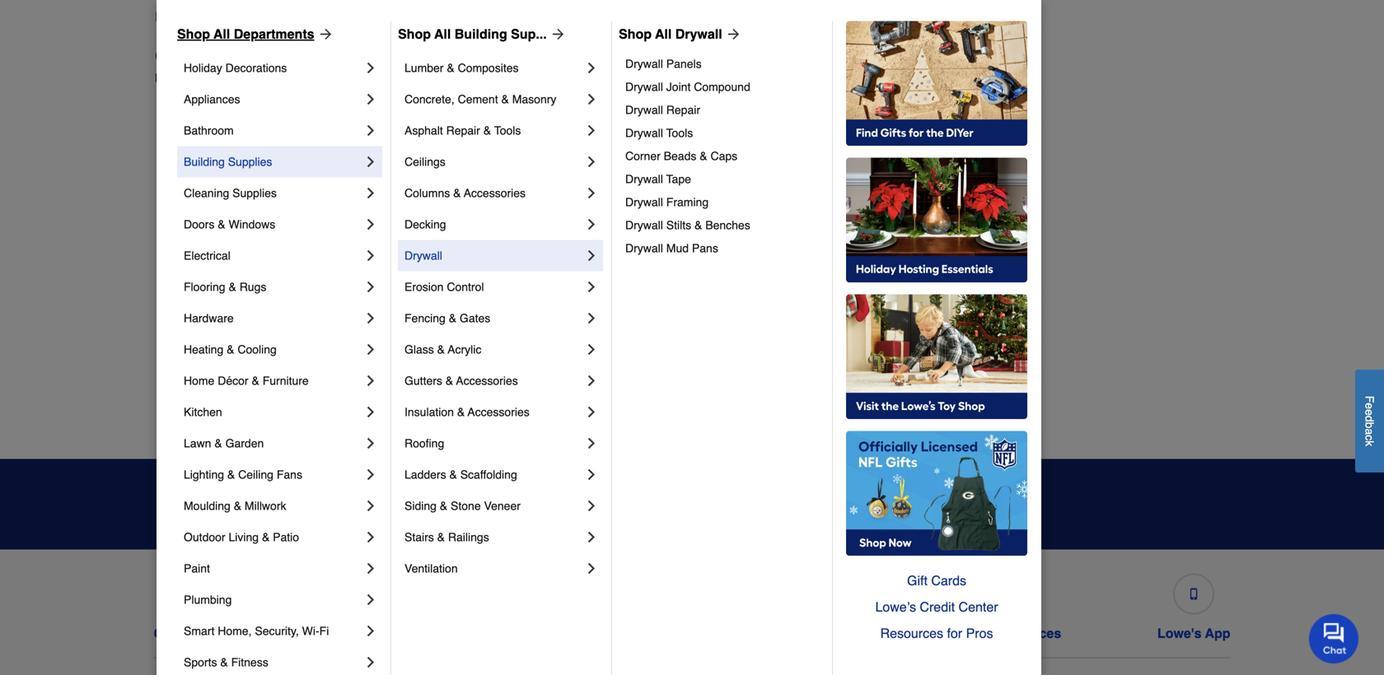 Task type: vqa. For each thing, say whether or not it's contained in the screenshot.
HOME
yes



Task type: describe. For each thing, give the bounding box(es) containing it.
butler link
[[168, 187, 198, 204]]

us
[[206, 626, 223, 641]]

chevron right image for cleaning supplies
[[363, 185, 379, 201]]

chevron right image for smart home, security, wi-fi
[[363, 623, 379, 640]]

& down "rutherford"
[[227, 343, 234, 356]]

order status link
[[363, 567, 443, 642]]

2 horizontal spatial jersey
[[437, 321, 471, 334]]

shop all building sup... link
[[398, 24, 567, 44]]

chevron right image for asphalt repair & tools
[[583, 122, 600, 139]]

chat invite button image
[[1309, 614, 1360, 664]]

drywall tape
[[625, 173, 691, 186]]

drywall panels link
[[625, 52, 821, 75]]

lowe's app link
[[1158, 567, 1231, 642]]

sign up form
[[665, 482, 1015, 527]]

sewell link
[[974, 220, 1008, 237]]

beads
[[664, 149, 697, 163]]

corner
[[625, 149, 661, 163]]

drywall tape link
[[625, 168, 821, 191]]

moulding
[[184, 500, 231, 513]]

deptford
[[168, 255, 212, 268]]

insulation
[[405, 406, 454, 419]]

up
[[970, 497, 988, 512]]

joint
[[666, 80, 691, 93]]

cleaning supplies
[[184, 187, 277, 200]]

ladders & scaffolding
[[405, 468, 517, 482]]

erosion control
[[405, 280, 484, 294]]

chevron right image for holiday decorations
[[363, 60, 379, 76]]

compound
[[694, 80, 750, 93]]

hamilton
[[437, 189, 482, 202]]

chevron right image for lighting & ceiling fans
[[363, 467, 379, 483]]

0 horizontal spatial gift cards link
[[767, 567, 838, 642]]

scaffolding
[[460, 468, 517, 482]]

& left ceiling
[[227, 468, 235, 482]]

chevron right image for drywall
[[583, 248, 600, 264]]

accessories for gutters & accessories
[[456, 374, 518, 388]]

garden
[[225, 437, 264, 450]]

glass & acrylic
[[405, 343, 482, 356]]

drywall for drywall joint compound
[[625, 80, 663, 93]]

app
[[1205, 626, 1231, 641]]

doors & windows
[[184, 218, 275, 231]]

jersey inside city directory lowe's stores in new jersey
[[269, 71, 303, 84]]

& down "concrete, cement & masonry" link
[[483, 124, 491, 137]]

cement
[[458, 93, 498, 106]]

chevron right image for paint
[[363, 561, 379, 577]]

holiday decorations
[[184, 61, 287, 74]]

0 vertical spatial building
[[455, 26, 507, 42]]

security,
[[255, 625, 299, 638]]

ceilings link
[[405, 146, 583, 177]]

find gifts for the diyer. image
[[846, 21, 1028, 146]]

drywall for drywall framing
[[625, 196, 663, 209]]

& left the rugs
[[229, 280, 236, 294]]

1 horizontal spatial gift
[[907, 573, 928, 589]]

drywall link
[[405, 240, 583, 271]]

store
[[197, 9, 231, 24]]

princeton
[[974, 156, 1023, 169]]

drywall joint compound link
[[625, 75, 821, 98]]

repair for drywall
[[666, 103, 700, 117]]

0 horizontal spatial gift
[[771, 626, 793, 641]]

city inside "jersey city" link
[[474, 321, 494, 334]]

benches
[[706, 219, 750, 232]]

building supplies link
[[184, 146, 363, 177]]

sign
[[938, 497, 966, 512]]

drywall mud pans
[[625, 242, 718, 255]]

veneer
[[484, 500, 521, 513]]

shop for shop all departments
[[177, 26, 210, 42]]

east brunswick
[[168, 288, 247, 301]]

visit the lowe's toy shop. image
[[846, 294, 1028, 420]]

lowe's
[[875, 600, 916, 615]]

1 e from the top
[[1363, 403, 1377, 410]]

drywall panels
[[625, 57, 702, 70]]

lawnside
[[437, 354, 485, 367]]

stores
[[194, 71, 227, 84]]

shade
[[740, 156, 773, 169]]

chevron right image for insulation & accessories
[[583, 404, 600, 421]]

tape
[[666, 173, 691, 186]]

lowe's for lowe's credit center
[[539, 626, 584, 641]]

lowe's credit center
[[875, 600, 998, 615]]

chevron right image for erosion control
[[583, 279, 600, 295]]

patio
[[273, 531, 299, 544]]

framing
[[666, 196, 709, 209]]

holiday hosting essentials. image
[[846, 158, 1028, 283]]

home décor & furniture link
[[184, 365, 363, 397]]

shop all drywall
[[619, 26, 722, 42]]

center for lowe's credit center
[[629, 626, 671, 641]]

toms river
[[974, 288, 1032, 301]]

credit for lowe's
[[920, 600, 955, 615]]

siding & stone veneer link
[[405, 491, 583, 522]]

& right cement
[[501, 93, 509, 106]]

ceilings
[[405, 155, 446, 168]]

dimensions image
[[992, 589, 1004, 600]]

windows
[[229, 218, 275, 231]]

drywall for drywall tools
[[625, 126, 663, 140]]

& down gutters & accessories
[[457, 406, 465, 419]]

f e e d b a c k
[[1363, 396, 1377, 447]]

décor
[[218, 374, 249, 388]]

fitness
[[231, 656, 268, 669]]

drywall inside "shop all drywall" link
[[675, 26, 722, 42]]

holmdel link
[[437, 253, 479, 270]]

flooring
[[184, 280, 225, 294]]

living
[[229, 531, 259, 544]]

asphalt repair & tools link
[[405, 115, 583, 146]]

butler
[[168, 189, 198, 202]]

lawn
[[184, 437, 211, 450]]

installation
[[934, 626, 1004, 641]]

river
[[1005, 288, 1032, 301]]

chevron right image for ceilings
[[583, 154, 600, 170]]

drywall tools
[[625, 126, 693, 140]]

chevron right image for gutters & accessories
[[583, 373, 600, 389]]

lowe's credit center
[[539, 626, 671, 641]]

got
[[543, 511, 561, 524]]

drywall for drywall mud pans
[[625, 242, 663, 255]]

all for building
[[434, 26, 451, 42]]

chevron right image for concrete, cement & masonry
[[583, 91, 600, 107]]

wi-
[[302, 625, 319, 638]]

maple shade
[[705, 156, 773, 169]]

pros
[[966, 626, 993, 641]]

0 vertical spatial cards
[[931, 573, 967, 589]]

& right stairs
[[437, 531, 445, 544]]

brunswick
[[194, 288, 247, 301]]

0 horizontal spatial a
[[186, 9, 194, 24]]

lowe's credit center link
[[539, 567, 671, 642]]

drywall for drywall repair
[[625, 103, 663, 117]]

chevron right image for columns & accessories
[[583, 185, 600, 201]]

1 vertical spatial gift cards
[[771, 626, 834, 641]]

chevron right image for flooring & rugs
[[363, 279, 379, 295]]

sup...
[[511, 26, 547, 42]]

caps
[[711, 149, 738, 163]]

shop for shop all drywall
[[619, 26, 652, 42]]

& left millwork
[[234, 500, 241, 513]]

chevron right image for sports & fitness
[[363, 655, 379, 671]]

& right lawn
[[215, 437, 222, 450]]

chevron right image for stairs & railings
[[583, 529, 600, 546]]

fencing & gates
[[405, 312, 491, 325]]

find a store link
[[155, 7, 231, 27]]

rio grande link
[[974, 187, 1033, 204]]

all for drywall
[[655, 26, 672, 42]]

city directory lowe's stores in new jersey
[[155, 45, 303, 84]]

decorations
[[225, 61, 287, 74]]

hillsborough
[[437, 222, 501, 235]]

& right the glass on the bottom of the page
[[437, 343, 445, 356]]



Task type: locate. For each thing, give the bounding box(es) containing it.
& right the stilts
[[695, 219, 702, 232]]

e up d
[[1363, 403, 1377, 410]]

1 vertical spatial accessories
[[456, 374, 518, 388]]

drywall up the drywall repair
[[625, 80, 663, 93]]

appliances
[[184, 93, 240, 106]]

supplies
[[228, 155, 272, 168], [232, 187, 277, 200]]

chevron right image for roofing
[[583, 435, 600, 452]]

east for east brunswick
[[168, 288, 191, 301]]

drywall up the panels on the top of page
[[675, 26, 722, 42]]

1 arrow right image from the left
[[314, 26, 334, 42]]

chevron right image for outdoor living & patio
[[363, 529, 379, 546]]

credit inside "link"
[[920, 600, 955, 615]]

arrow right image for shop all drywall
[[722, 26, 742, 42]]

& right ladders
[[449, 468, 457, 482]]

& left stone
[[440, 500, 448, 513]]

voorhees link
[[974, 385, 1023, 402]]

drywall mud pans link
[[625, 237, 821, 260]]

toms river link
[[974, 286, 1032, 303]]

drywall up corner
[[625, 126, 663, 140]]

customer care image
[[205, 589, 216, 600]]

shop up drywall panels
[[619, 26, 652, 42]]

& right décor on the bottom left of the page
[[252, 374, 259, 388]]

new jersey button
[[355, 7, 424, 27]]

1 horizontal spatial credit
[[920, 600, 955, 615]]

supplies up cleaning supplies in the left top of the page
[[228, 155, 272, 168]]

jersey up lumber
[[385, 9, 424, 24]]

appliances link
[[184, 84, 363, 115]]

lawn & garden
[[184, 437, 264, 450]]

east up heating at the bottom of the page
[[168, 321, 191, 334]]

millville link
[[705, 187, 743, 204]]

0 horizontal spatial all
[[214, 26, 230, 42]]

tools up ceilings link
[[494, 124, 521, 137]]

building up cleaning
[[184, 155, 225, 168]]

1 vertical spatial building
[[184, 155, 225, 168]]

mobile image
[[1188, 589, 1200, 600]]

0 horizontal spatial city
[[155, 45, 192, 67]]

1 horizontal spatial lowe's
[[539, 626, 584, 641]]

& left "gates"
[[449, 312, 457, 325]]

accessories for columns & accessories
[[464, 187, 526, 200]]

1 vertical spatial center
[[629, 626, 671, 641]]

shop down find a store
[[177, 26, 210, 42]]

0 vertical spatial repair
[[666, 103, 700, 117]]

& right doors
[[218, 218, 225, 231]]

& left patio on the left bottom
[[262, 531, 270, 544]]

chevron right image for bathroom
[[363, 122, 379, 139]]

sewell
[[974, 222, 1008, 235]]

0 horizontal spatial cards
[[797, 626, 834, 641]]

city
[[155, 45, 192, 67], [474, 321, 494, 334]]

2 vertical spatial jersey
[[437, 321, 471, 334]]

ladders
[[405, 468, 446, 482]]

lighting & ceiling fans
[[184, 468, 302, 482]]

east rutherford
[[168, 321, 249, 334]]

glass
[[405, 343, 434, 356]]

cooling
[[238, 343, 277, 356]]

0 horizontal spatial new
[[242, 71, 265, 84]]

1 horizontal spatial all
[[434, 26, 451, 42]]

0 horizontal spatial shop
[[177, 26, 210, 42]]

chevron right image for building supplies
[[363, 154, 379, 170]]

accessories up decking link
[[464, 187, 526, 200]]

drywall inside drywall mud pans link
[[625, 242, 663, 255]]

& left caps
[[700, 149, 708, 163]]

arrow right image up holiday decorations link
[[314, 26, 334, 42]]

fencing & gates link
[[405, 303, 583, 334]]

chevron right image for siding & stone veneer
[[583, 498, 600, 515]]

& down lawnside link
[[446, 374, 453, 388]]

1 horizontal spatial shop
[[398, 26, 431, 42]]

drywall left mud
[[625, 242, 663, 255]]

chevron right image for glass & acrylic
[[583, 341, 600, 358]]

gutters & accessories link
[[405, 365, 583, 397]]

drywall up erosion
[[405, 249, 442, 262]]

new inside button
[[355, 9, 382, 24]]

credit for lowe's
[[587, 626, 625, 641]]

lumber & composites
[[405, 61, 519, 74]]

deptford link
[[168, 253, 212, 270]]

1 horizontal spatial building
[[455, 26, 507, 42]]

all up lumber
[[434, 26, 451, 42]]

1 horizontal spatial a
[[1363, 429, 1377, 435]]

paint
[[184, 562, 210, 575]]

& right sports
[[220, 656, 228, 669]]

arrow right image
[[547, 26, 567, 42]]

shop for shop all building sup...
[[398, 26, 431, 42]]

chevron right image for plumbing
[[363, 592, 379, 608]]

jersey inside button
[[385, 9, 424, 24]]

arrow right image inside shop all departments link
[[314, 26, 334, 42]]

contact us & faq
[[154, 626, 267, 641]]

0 horizontal spatial credit
[[587, 626, 625, 641]]

home décor & furniture
[[184, 374, 309, 388]]

0 horizontal spatial jersey
[[269, 71, 303, 84]]

3 shop from the left
[[619, 26, 652, 42]]

fans
[[277, 468, 302, 482]]

0 vertical spatial a
[[186, 9, 194, 24]]

accessories for insulation & accessories
[[468, 406, 530, 419]]

drywall down the drywall framing on the top of the page
[[625, 219, 663, 232]]

drywall down drywall tape
[[625, 196, 663, 209]]

1 vertical spatial gift
[[771, 626, 793, 641]]

jersey up glass & acrylic
[[437, 321, 471, 334]]

2 horizontal spatial lowe's
[[1158, 626, 1202, 641]]

1 shop from the left
[[177, 26, 210, 42]]

1 horizontal spatial cards
[[931, 573, 967, 589]]

repair down drywall joint compound
[[666, 103, 700, 117]]

decking link
[[405, 209, 583, 240]]

1 horizontal spatial repair
[[666, 103, 700, 117]]

1 vertical spatial new
[[242, 71, 265, 84]]

new inside city directory lowe's stores in new jersey
[[242, 71, 265, 84]]

1 vertical spatial repair
[[446, 124, 480, 137]]

2 all from the left
[[434, 26, 451, 42]]

drywall inside drywall panels 'link'
[[625, 57, 663, 70]]

0 vertical spatial supplies
[[228, 155, 272, 168]]

turnersville link
[[974, 319, 1033, 336]]

order
[[363, 626, 399, 641]]

0 vertical spatial accessories
[[464, 187, 526, 200]]

east down deptford
[[168, 288, 191, 301]]

arrow right image
[[314, 26, 334, 42], [722, 26, 742, 42]]

2 east from the top
[[168, 321, 191, 334]]

tools up beads
[[666, 126, 693, 140]]

lowe's app
[[1158, 626, 1231, 641]]

lowe's for lowe's app
[[1158, 626, 1202, 641]]

chevron right image for lumber & composites
[[583, 60, 600, 76]]

hamilton link
[[437, 187, 482, 204]]

corner beads & caps
[[625, 149, 738, 163]]

1 horizontal spatial tools
[[666, 126, 693, 140]]

1 horizontal spatial gift cards
[[907, 573, 967, 589]]

0 horizontal spatial tools
[[494, 124, 521, 137]]

new jersey
[[355, 9, 424, 24]]

1 vertical spatial a
[[1363, 429, 1377, 435]]

2 vertical spatial accessories
[[468, 406, 530, 419]]

insulation & accessories link
[[405, 397, 583, 428]]

stairs & railings
[[405, 531, 489, 544]]

princeton link
[[974, 154, 1023, 171]]

jersey down "departments"
[[269, 71, 303, 84]]

& right lumber
[[447, 61, 455, 74]]

2 arrow right image from the left
[[722, 26, 742, 42]]

chevron right image for appliances
[[363, 91, 379, 107]]

1 horizontal spatial arrow right image
[[722, 26, 742, 42]]

status
[[403, 626, 443, 641]]

sicklerville
[[974, 255, 1028, 268]]

0 horizontal spatial building
[[184, 155, 225, 168]]

0 vertical spatial jersey
[[385, 9, 424, 24]]

1 horizontal spatial gift cards link
[[846, 568, 1028, 594]]

new
[[355, 9, 382, 24], [242, 71, 265, 84]]

chevron right image for electrical
[[363, 248, 379, 264]]

woodbridge link
[[974, 418, 1036, 435]]

drywall down corner
[[625, 173, 663, 186]]

a up the k
[[1363, 429, 1377, 435]]

0 vertical spatial east
[[168, 288, 191, 301]]

chevron right image
[[363, 91, 379, 107], [363, 122, 379, 139], [363, 154, 379, 170], [583, 154, 600, 170], [583, 185, 600, 201], [363, 216, 379, 233], [583, 216, 600, 233], [583, 248, 600, 264], [583, 279, 600, 295], [583, 310, 600, 327], [363, 341, 379, 358], [363, 373, 379, 389], [583, 373, 600, 389], [583, 404, 600, 421], [363, 435, 379, 452], [583, 435, 600, 452], [363, 467, 379, 483], [583, 498, 600, 515], [363, 529, 379, 546], [363, 592, 379, 608]]

pans
[[692, 242, 718, 255]]

0 vertical spatial city
[[155, 45, 192, 67]]

ladders & scaffolding link
[[405, 459, 583, 491]]

2 shop from the left
[[398, 26, 431, 42]]

ventilation link
[[405, 553, 583, 585]]

gates
[[460, 312, 491, 325]]

electrical link
[[184, 240, 363, 271]]

masonry
[[512, 93, 557, 106]]

officially licensed n f l gifts. shop now. image
[[846, 431, 1028, 557]]

0 horizontal spatial lowe's
[[155, 71, 190, 84]]

1 vertical spatial city
[[474, 321, 494, 334]]

and
[[540, 485, 575, 508]]

& right the columns at left
[[453, 187, 461, 200]]

arrow right image inside "shop all drywall" link
[[722, 26, 742, 42]]

drywall for drywall stilts & benches
[[625, 219, 663, 232]]

accessories up 'roofing' link
[[468, 406, 530, 419]]

columns
[[405, 187, 450, 200]]

cards
[[931, 573, 967, 589], [797, 626, 834, 641]]

drywall repair link
[[625, 98, 821, 121]]

1 horizontal spatial new
[[355, 9, 382, 24]]

0 vertical spatial new
[[355, 9, 382, 24]]

drywall up the drywall tools
[[625, 103, 663, 117]]

drywall inside drywall stilts & benches 'link'
[[625, 219, 663, 232]]

drywall inside 'drywall framing' link
[[625, 196, 663, 209]]

chevron right image for ladders & scaffolding
[[583, 467, 600, 483]]

furniture
[[263, 374, 309, 388]]

& right us
[[227, 626, 236, 641]]

supplies for building supplies
[[228, 155, 272, 168]]

lumber
[[405, 61, 444, 74]]

find
[[155, 9, 183, 24]]

ventilation
[[405, 562, 458, 575]]

chevron right image for doors & windows
[[363, 216, 379, 233]]

center for lowe's credit center
[[959, 600, 998, 615]]

& inside 'link'
[[220, 656, 228, 669]]

chevron right image for hardware
[[363, 310, 379, 327]]

chevron right image for ventilation
[[583, 561, 600, 577]]

0 vertical spatial credit
[[920, 600, 955, 615]]

3 all from the left
[[655, 26, 672, 42]]

chevron right image for lawn & garden
[[363, 435, 379, 452]]

arrow right image up drywall panels 'link'
[[722, 26, 742, 42]]

drywall for drywall tape
[[625, 173, 663, 186]]

drywall stilts & benches
[[625, 219, 750, 232]]

1 vertical spatial east
[[168, 321, 191, 334]]

0 vertical spatial gift cards
[[907, 573, 967, 589]]

railings
[[448, 531, 489, 544]]

bayonne
[[168, 123, 214, 136]]

drywall inside drywall repair link
[[625, 103, 663, 117]]

siding & stone veneer
[[405, 500, 521, 513]]

millville
[[705, 189, 743, 202]]

chevron right image for heating & cooling
[[363, 341, 379, 358]]

east rutherford link
[[168, 319, 249, 336]]

2 horizontal spatial shop
[[619, 26, 652, 42]]

tools
[[494, 124, 521, 137], [666, 126, 693, 140]]

0 vertical spatial gift
[[907, 573, 928, 589]]

e up b
[[1363, 410, 1377, 416]]

1 vertical spatial credit
[[587, 626, 625, 641]]

drywall inside drywall "link"
[[405, 249, 442, 262]]

lowe's inside city directory lowe's stores in new jersey
[[155, 71, 190, 84]]

2 horizontal spatial all
[[655, 26, 672, 42]]

corner beads & caps link
[[625, 145, 821, 168]]

drywall for drywall panels
[[625, 57, 663, 70]]

0 horizontal spatial gift cards
[[771, 626, 834, 641]]

building up composites
[[455, 26, 507, 42]]

home
[[184, 374, 215, 388]]

0 vertical spatial center
[[959, 600, 998, 615]]

hardware link
[[184, 303, 363, 334]]

1 east from the top
[[168, 288, 191, 301]]

to
[[597, 511, 608, 524]]

columns & accessories
[[405, 187, 526, 200]]

in
[[230, 71, 239, 84]]

0 horizontal spatial center
[[629, 626, 671, 641]]

a right find
[[186, 9, 194, 24]]

chevron right image for fencing & gates
[[583, 310, 600, 327]]

services
[[1007, 626, 1061, 641]]

drywall inside drywall tape link
[[625, 173, 663, 186]]

concrete, cement & masonry
[[405, 93, 557, 106]]

0 horizontal spatial arrow right image
[[314, 26, 334, 42]]

drywall stilts & benches link
[[625, 214, 821, 237]]

cleaning
[[184, 187, 229, 200]]

center inside "link"
[[959, 600, 998, 615]]

all for departments
[[214, 26, 230, 42]]

a inside button
[[1363, 429, 1377, 435]]

turnersville
[[974, 321, 1033, 334]]

chevron right image for home décor & furniture
[[363, 373, 379, 389]]

all up drywall panels
[[655, 26, 672, 42]]

accessories up insulation & accessories link
[[456, 374, 518, 388]]

shop down new jersey
[[398, 26, 431, 42]]

2 e from the top
[[1363, 410, 1377, 416]]

1 vertical spatial supplies
[[232, 187, 277, 200]]

arrow right image for shop all departments
[[314, 26, 334, 42]]

stilts
[[666, 219, 691, 232]]

gift
[[907, 573, 928, 589], [771, 626, 793, 641]]

1 vertical spatial cards
[[797, 626, 834, 641]]

supplies for cleaning supplies
[[232, 187, 277, 200]]

inspiration
[[433, 485, 534, 508]]

resources for pros link
[[846, 621, 1028, 647]]

chevron right image
[[363, 60, 379, 76], [583, 60, 600, 76], [583, 91, 600, 107], [583, 122, 600, 139], [363, 185, 379, 201], [363, 248, 379, 264], [363, 279, 379, 295], [363, 310, 379, 327], [583, 341, 600, 358], [363, 404, 379, 421], [583, 467, 600, 483], [363, 498, 379, 515], [583, 529, 600, 546], [363, 561, 379, 577], [583, 561, 600, 577], [363, 623, 379, 640], [363, 655, 379, 671]]

share.
[[611, 511, 645, 524]]

1 horizontal spatial jersey
[[385, 9, 424, 24]]

grande
[[994, 189, 1033, 202]]

0 horizontal spatial repair
[[446, 124, 480, 137]]

hillsborough link
[[437, 220, 501, 237]]

supplies up the windows
[[232, 187, 277, 200]]

we've
[[507, 511, 540, 524]]

1 horizontal spatial center
[[959, 600, 998, 615]]

chevron right image for moulding & millwork
[[363, 498, 379, 515]]

city inside city directory lowe's stores in new jersey
[[155, 45, 192, 67]]

drywall inside drywall tools link
[[625, 126, 663, 140]]

building supplies
[[184, 155, 272, 168]]

repair for asphalt
[[446, 124, 480, 137]]

drywall left the panels on the top of page
[[625, 57, 663, 70]]

east for east rutherford
[[168, 321, 191, 334]]

1 all from the left
[[214, 26, 230, 42]]

repair up hackettstown link
[[446, 124, 480, 137]]

drywall framing link
[[625, 191, 821, 214]]

chevron right image for decking
[[583, 216, 600, 233]]

all
[[214, 26, 230, 42], [434, 26, 451, 42], [655, 26, 672, 42]]

drywall inside drywall joint compound link
[[625, 80, 663, 93]]

1 vertical spatial jersey
[[269, 71, 303, 84]]

rio grande
[[974, 189, 1033, 202]]

brick
[[168, 156, 194, 169]]

1 horizontal spatial city
[[474, 321, 494, 334]]

deals, inspiration and trends we've got ideas to share.
[[369, 485, 645, 524]]

all down the store
[[214, 26, 230, 42]]

chevron right image for kitchen
[[363, 404, 379, 421]]



